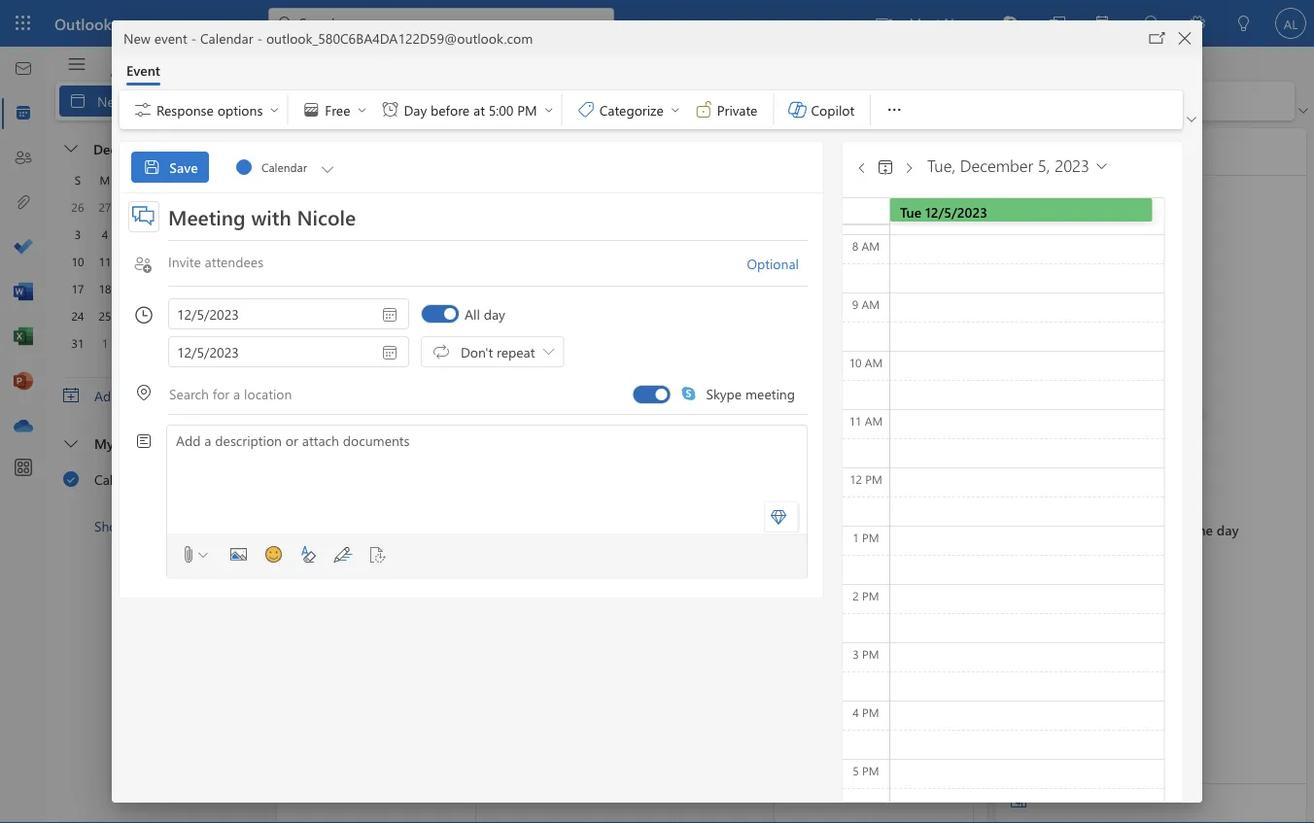 Task type: vqa. For each thing, say whether or not it's contained in the screenshot.

no



Task type: describe. For each thing, give the bounding box(es) containing it.
0 vertical spatial 26 button
[[66, 195, 89, 219]]


[[876, 15, 892, 30]]

wednesday element
[[146, 166, 173, 193]]

monday element
[[91, 166, 119, 193]]

december inside document
[[960, 154, 1034, 177]]

1 horizontal spatial 4 button
[[175, 332, 198, 355]]

0 vertical spatial 29 button
[[148, 195, 171, 219]]

add a description or attach documents
[[176, 432, 410, 450]]

 share
[[768, 91, 825, 111]]

7
[[184, 227, 190, 242]]


[[855, 160, 870, 176]]

1 - from the left
[[191, 29, 197, 47]]

 button
[[1003, 789, 1035, 820]]

 button
[[901, 150, 917, 181]]

26 for topmost 26 button
[[71, 199, 84, 215]]

12 inside button
[[126, 254, 139, 269]]

 categorize 
[[576, 100, 681, 120]]

1 for the top 1 button
[[211, 199, 217, 215]]

am for 11 am
[[865, 413, 883, 429]]

people image
[[14, 149, 33, 168]]

 button
[[56, 135, 88, 162]]

9 inside button
[[238, 227, 244, 242]]

event
[[126, 61, 160, 79]]

calendar image
[[14, 104, 33, 123]]

0 horizontal spatial 28
[[126, 199, 139, 215]]

pm for 4 pm
[[863, 705, 880, 721]]

t for thursday element
[[184, 172, 190, 188]]

tuesday element
[[119, 166, 146, 193]]

don't
[[461, 343, 493, 361]]


[[381, 100, 400, 120]]

Select a calendar text field
[[254, 152, 317, 183]]

8 am
[[853, 238, 880, 254]]

home button
[[96, 47, 163, 77]]

1 vertical spatial 17
[[285, 519, 300, 537]]

s for saturday element
[[238, 172, 244, 188]]

2 inside button
[[238, 199, 244, 215]]

outlook banner
[[0, 0, 1315, 47]]

11 button
[[93, 250, 117, 273]]

enjoy!
[[1133, 546, 1169, 564]]

22 button
[[202, 277, 226, 300]]

2023 inside document
[[1055, 154, 1090, 177]]

2 horizontal spatial 2
[[882, 209, 890, 227]]

agenda view section
[[996, 128, 1307, 824]]

meet
[[909, 13, 941, 31]]


[[403, 91, 423, 111]]

 inside list box
[[64, 438, 78, 451]]

tue, december 5, 2023 dialog
[[0, 0, 1315, 824]]

mail image
[[14, 59, 33, 79]]

2 vertical spatial 30
[[882, 623, 897, 641]]

add for add a description or attach documents
[[176, 432, 201, 450]]

24 button
[[66, 304, 89, 328]]

10 inside tue, december 5, 2023 document
[[849, 355, 862, 371]]


[[370, 548, 386, 563]]

excel image
[[14, 328, 33, 347]]

1 horizontal spatial 11
[[384, 416, 399, 434]]

15 inside 15 button
[[208, 254, 220, 269]]

23 button
[[229, 277, 253, 300]]

2 horizontal spatial 26
[[313, 209, 328, 227]]

 month
[[481, 91, 545, 111]]

don't repeat
[[461, 343, 535, 361]]

tue, december 5, 2023 
[[928, 154, 1110, 177]]

29 for 29 button to the top
[[153, 199, 166, 215]]

share
[[792, 92, 825, 110]]

24
[[71, 308, 84, 324]]


[[134, 383, 154, 402]]

8 for 8
[[211, 227, 217, 242]]

print
[[870, 92, 898, 110]]

1 vertical spatial 22
[[783, 519, 798, 537]]

0 vertical spatial 6 button
[[148, 223, 171, 246]]


[[133, 255, 153, 274]]

18 button
[[93, 277, 117, 300]]

nov
[[285, 209, 310, 227]]

4 inside tue, december 5, 2023 document
[[853, 705, 859, 721]]

week
[[351, 92, 382, 110]]

 inside new group
[[481, 91, 501, 111]]

1 horizontal spatial 3
[[285, 312, 292, 330]]

27 for 27 button to the bottom
[[153, 308, 166, 324]]

files image
[[14, 193, 33, 213]]

free
[[325, 101, 351, 119]]

 button
[[1183, 110, 1201, 129]]

Start date text field
[[169, 300, 408, 329]]

0 vertical spatial 30
[[180, 199, 193, 215]]

meeting
[[746, 385, 795, 403]]

editor image
[[328, 540, 359, 571]]

13
[[584, 416, 598, 434]]

skype meeting image
[[656, 389, 667, 401]]

 button
[[764, 502, 798, 533]]


[[1011, 796, 1027, 812]]

2023 inside button
[[160, 140, 190, 158]]

tue 12/5/2023
[[900, 203, 988, 221]]

event
[[154, 29, 187, 47]]

1 horizontal spatial 30 button
[[229, 304, 253, 328]]

6 for 6 button to the top
[[156, 227, 163, 242]]

3 inside button
[[75, 227, 81, 242]]

1 inside tue, december 5, 2023 document
[[853, 530, 859, 546]]

pm for 1 pm
[[863, 530, 880, 546]]

1 horizontal spatial 26 button
[[121, 304, 144, 328]]

t for tuesday element
[[129, 172, 135, 188]]


[[302, 100, 321, 120]]

11 inside tue, december 5, 2023 document
[[849, 413, 862, 429]]

tue, december 5, 2023 document
[[0, 0, 1315, 824]]

25
[[99, 308, 111, 324]]

month
[[505, 92, 545, 110]]

0 vertical spatial 27 button
[[93, 195, 117, 219]]

show
[[94, 517, 127, 535]]

14 button
[[175, 250, 198, 273]]

onedrive image
[[14, 417, 33, 437]]

nothing
[[1063, 521, 1114, 539]]

view button
[[163, 47, 221, 77]]

 button
[[1144, 24, 1172, 52]]

friday
[[783, 183, 813, 198]]

  
[[855, 158, 917, 177]]


[[1177, 30, 1193, 46]]

 button
[[317, 152, 338, 183]]

31
[[71, 335, 84, 351]]

day inside nothing planned for the day enjoy!
[[1217, 521, 1239, 539]]

 button
[[200, 135, 228, 162]]

1 horizontal spatial 16
[[882, 416, 897, 434]]


[[576, 100, 596, 120]]

my calendars
[[94, 434, 176, 452]]

friday element
[[200, 166, 228, 193]]


[[133, 100, 153, 120]]

 for start date text box
[[380, 305, 400, 325]]

8 for 8 am
[[853, 238, 859, 254]]

categorize
[[600, 101, 664, 119]]

cell for 21
[[146, 275, 173, 302]]

0 vertical spatial 1 button
[[202, 195, 226, 219]]

18 inside "button"
[[99, 281, 111, 297]]

application containing tue, dec 5
[[0, 0, 1315, 824]]

sunday element
[[64, 166, 91, 193]]

 print
[[847, 91, 898, 111]]

1 horizontal spatial 23
[[882, 519, 897, 537]]

1 horizontal spatial 6 button
[[229, 332, 253, 355]]

new event - calendar - outlook_580c6ba4da122d59@outlook.com
[[123, 29, 533, 47]]

tue, for tue, dec 5
[[1011, 140, 1041, 163]]

1 horizontal spatial 15
[[783, 416, 798, 434]]

 free 
[[302, 100, 368, 120]]


[[432, 342, 451, 362]]

pm for 3 pm
[[863, 647, 880, 662]]

9 am
[[853, 297, 880, 312]]

1 vertical spatial 29 button
[[202, 304, 226, 328]]

2 horizontal spatial 9
[[882, 312, 890, 330]]

calendar inside tue, december 5, 2023 document
[[200, 29, 253, 47]]

outlook_580c6ba4da122d59@outlook.com
[[266, 29, 533, 47]]


[[901, 160, 917, 176]]

add for add calendar
[[94, 387, 119, 405]]

saturday element
[[228, 166, 255, 193]]

description
[[215, 432, 282, 450]]

End date text field
[[169, 338, 408, 367]]

1 vertical spatial 28 button
[[175, 304, 198, 328]]

pm for 5 pm
[[863, 763, 880, 779]]

sunday
[[285, 183, 322, 198]]

3 pm
[[853, 647, 880, 662]]

2 - from the left
[[257, 29, 263, 47]]

week
[[427, 92, 460, 110]]

attach
[[302, 432, 339, 450]]

22 inside button
[[208, 281, 220, 297]]

5 cell
[[119, 221, 146, 248]]

3 inside document
[[853, 647, 859, 662]]

31 button
[[66, 332, 89, 355]]

pm for 12 pm
[[866, 472, 883, 487]]

29 for the bottom 29 button
[[208, 308, 220, 324]]


[[847, 91, 866, 111]]

more apps image
[[14, 459, 33, 478]]

27 for top 27 button
[[99, 199, 111, 215]]

Add a description or attach documents, press Alt+F10 to exit text field
[[176, 432, 798, 502]]


[[694, 100, 713, 120]]

0 horizontal spatial 1 button
[[93, 332, 117, 355]]

home
[[111, 53, 148, 70]]



Task type: locate. For each thing, give the bounding box(es) containing it.
0 vertical spatial 23
[[235, 281, 247, 297]]

0 vertical spatial 30 button
[[175, 195, 198, 219]]

1 vertical spatial 12
[[484, 416, 499, 434]]

1 vertical spatial 30
[[235, 308, 247, 324]]

18 up 
[[384, 519, 399, 537]]

1 horizontal spatial 5 button
[[202, 332, 226, 355]]

0 horizontal spatial 26
[[71, 199, 84, 215]]

5 inside the agenda view "section"
[[1079, 140, 1088, 163]]

calendar
[[200, 29, 253, 47], [94, 470, 147, 488]]


[[142, 158, 162, 177]]

a
[[205, 432, 211, 450]]

skype
[[706, 385, 742, 403]]

28 down 21 button
[[180, 308, 193, 324]]

 inside  day before at 5:00 pm 
[[543, 104, 555, 116]]

2 horizontal spatial 11
[[849, 413, 862, 429]]

show formatting options image
[[293, 540, 324, 571]]

thursday element
[[173, 166, 200, 193]]

1 horizontal spatial tue,
[[1011, 140, 1041, 163]]

12 down don't repeat
[[484, 416, 499, 434]]

1 vertical spatial 28
[[180, 308, 193, 324]]

0 vertical spatial 28 button
[[121, 195, 144, 219]]

 inside " free "
[[356, 104, 368, 116]]

0 horizontal spatial 30
[[180, 199, 193, 215]]

12 pm
[[850, 472, 883, 487]]

- up help in the left top of the page
[[257, 29, 263, 47]]

22 left the 1 pm
[[783, 519, 798, 537]]

0 horizontal spatial s
[[75, 172, 81, 188]]

am up 9 am
[[862, 238, 880, 254]]

18 right 17 button
[[99, 281, 111, 297]]

1 up 8 "button"
[[211, 199, 217, 215]]

5 down 22 button
[[211, 335, 217, 351]]

 left 
[[543, 104, 555, 116]]

2 vertical spatial 
[[380, 343, 400, 363]]

1 s from the left
[[75, 172, 81, 188]]

12 down 5 'cell'
[[126, 254, 139, 269]]

1 horizontal spatial calendar
[[200, 29, 253, 47]]

15 down meeting
[[783, 416, 798, 434]]

 button
[[870, 150, 901, 181]]

insert pictures inline image
[[223, 540, 254, 571]]

 right the free at the top
[[356, 104, 368, 116]]

2 up 9 button
[[238, 199, 244, 215]]

tue
[[900, 203, 922, 221]]

1 right 31 button
[[102, 335, 108, 351]]

1 button right 31 button
[[93, 332, 117, 355]]

1 vertical spatial 5 button
[[202, 332, 226, 355]]

calendar down "my calendars"
[[94, 470, 147, 488]]

list box
[[48, 425, 269, 544]]

0 vertical spatial calendar
[[200, 29, 253, 47]]

 for  dropdown button at the top left of the page
[[64, 142, 78, 156]]

tue, left the dec
[[1011, 140, 1041, 163]]

1 vertical spatial 29
[[208, 308, 220, 324]]

16 right 15 button
[[235, 254, 247, 269]]

s left monday element
[[75, 172, 81, 188]]

1 down 12 pm
[[853, 530, 859, 546]]

5 button
[[121, 223, 144, 246], [202, 332, 226, 355]]

none field containing 
[[234, 152, 338, 183]]

0 vertical spatial 
[[1187, 115, 1197, 125]]

 inside button
[[318, 160, 337, 179]]

Add details for the event text field
[[168, 194, 808, 240]]

today
[[309, 142, 346, 160]]

5 inside document
[[853, 763, 859, 779]]

0 horizontal spatial 6
[[156, 227, 163, 242]]

pm up 4 pm
[[863, 647, 880, 662]]

add right 
[[94, 387, 119, 405]]

0 horizontal spatial 21
[[180, 281, 193, 297]]

 left 
[[269, 104, 280, 116]]

 inside dropdown button
[[64, 142, 78, 156]]

m
[[100, 172, 110, 188]]

26 right 25 button
[[126, 308, 139, 324]]

8 up 9 am
[[853, 238, 859, 254]]

0 horizontal spatial 17
[[71, 281, 84, 297]]

or
[[286, 432, 298, 450]]

2 pm
[[853, 588, 880, 604]]

1 vertical spatial 
[[64, 142, 78, 156]]

view
[[178, 53, 207, 70]]

1 horizontal spatial 28
[[180, 308, 193, 324]]

pm right 5:00
[[517, 101, 537, 119]]

29 button down 22 button
[[202, 304, 226, 328]]

1 horizontal spatial december
[[960, 154, 1034, 177]]

tue, inside document
[[928, 154, 956, 177]]

 inside ' response options '
[[269, 104, 280, 116]]

calendar up help in the left top of the page
[[200, 29, 253, 47]]

26 for rightmost 26 button
[[126, 308, 139, 324]]

1 vertical spatial 14
[[683, 416, 698, 434]]

1 horizontal spatial 1
[[211, 199, 217, 215]]

add left a
[[176, 432, 201, 450]]

my
[[94, 434, 114, 452]]

options group
[[292, 91, 558, 126]]

23 right the 1 pm
[[882, 519, 897, 537]]

1 vertical spatial 15
[[783, 416, 798, 434]]

3 up end date text field
[[285, 312, 292, 330]]

16
[[235, 254, 247, 269], [882, 416, 897, 434]]

16 inside 16 button
[[235, 254, 247, 269]]

1 horizontal spatial 6
[[238, 335, 244, 351]]

1 for the leftmost 1 button
[[102, 335, 108, 351]]

optional
[[747, 254, 799, 272]]

6 button down 23 button
[[229, 332, 253, 355]]


[[63, 470, 80, 487]]


[[269, 104, 280, 116], [356, 104, 368, 116], [543, 104, 555, 116], [670, 104, 681, 116], [1094, 157, 1110, 174], [318, 160, 337, 179]]

18
[[99, 281, 111, 297], [384, 519, 399, 537]]

2 horizontal spatial 1
[[853, 530, 859, 546]]

0 horizontal spatial 27 button
[[93, 195, 117, 219]]

8
[[211, 227, 217, 242], [853, 238, 859, 254]]

5 down 4 pm
[[853, 763, 859, 779]]

30 button
[[175, 195, 198, 219], [229, 304, 253, 328]]

10 inside 'button'
[[71, 254, 84, 269]]

copilot
[[811, 101, 855, 119]]

outlook
[[54, 13, 112, 34]]

28
[[126, 199, 139, 215], [180, 308, 193, 324]]

december left 5,
[[960, 154, 1034, 177]]

5
[[1079, 140, 1088, 163], [129, 227, 135, 242], [487, 312, 495, 330], [211, 335, 217, 351], [853, 763, 859, 779]]

Search for a location field
[[168, 377, 629, 408]]

am for 10 am
[[865, 355, 883, 371]]

2 horizontal spatial 6
[[882, 726, 890, 744]]

1 horizontal spatial t
[[184, 172, 190, 188]]

0 vertical spatial 29
[[153, 199, 166, 215]]

1 vertical spatial 30 button
[[229, 304, 253, 328]]

2 s from the left
[[238, 172, 244, 188]]

17 inside 17 button
[[71, 281, 84, 297]]

 left all day image at the top left of page
[[380, 305, 400, 325]]

27 right 25 button
[[153, 308, 166, 324]]

29 down wednesday element
[[153, 199, 166, 215]]

december inside button
[[93, 140, 157, 158]]

0 vertical spatial 22
[[208, 281, 220, 297]]

0 horizontal spatial 26 button
[[66, 195, 89, 219]]

4 left all day image at the top left of page
[[384, 312, 392, 330]]

1 vertical spatial 18
[[384, 519, 399, 537]]

1 horizontal spatial 12
[[484, 416, 499, 434]]

5,
[[1038, 154, 1051, 177]]

outlook link
[[54, 0, 112, 47]]

1 horizontal spatial 22
[[783, 519, 798, 537]]

tue, dec 5
[[1011, 140, 1088, 163]]

cell for 14
[[146, 248, 173, 275]]

7 button
[[175, 223, 198, 246]]

30 button down 23 button
[[229, 304, 253, 328]]


[[235, 143, 247, 155]]

26 right nov
[[313, 209, 328, 227]]

10 down 9 am
[[849, 355, 862, 371]]

s
[[75, 172, 81, 188], [238, 172, 244, 188]]

today button
[[289, 136, 367, 167]]

5 inside 'cell'
[[129, 227, 135, 242]]

5 button inside 'cell'
[[121, 223, 144, 246]]

1 vertical spatial 1
[[102, 335, 108, 351]]

tue,
[[1011, 140, 1041, 163], [928, 154, 956, 177]]

17 left 18 "button"
[[71, 281, 84, 297]]

3 up 10 'button'
[[75, 227, 81, 242]]

1 vertical spatial day
[[1217, 521, 1239, 539]]

12/5/2023
[[926, 203, 988, 221]]

share group
[[759, 82, 910, 117]]

8 inside tue, december 5, 2023 document
[[853, 238, 859, 254]]

skype meeting
[[706, 385, 795, 403]]

am for 8 am
[[862, 238, 880, 254]]

11 down 10 am
[[849, 413, 862, 429]]

- right event
[[191, 29, 197, 47]]

s inside sunday 'element'
[[75, 172, 81, 188]]

0 horizontal spatial -
[[191, 29, 197, 47]]

29
[[153, 199, 166, 215], [208, 308, 220, 324]]

11 down search for a location field
[[384, 416, 399, 434]]

list box containing my calendars
[[48, 425, 269, 544]]

26 button right 25 button
[[121, 304, 144, 328]]

1 horizontal spatial add
[[176, 432, 201, 450]]

december 2023 button
[[84, 135, 200, 162]]

0 horizontal spatial 10
[[71, 254, 84, 269]]

0 horizontal spatial 22
[[208, 281, 220, 297]]

optional button
[[738, 248, 808, 279]]

28 button
[[121, 195, 144, 219], [175, 304, 198, 328]]


[[63, 388, 79, 404]]

 inside popup button
[[1187, 115, 1197, 125]]

day inside tue, december 5, 2023 document
[[484, 305, 505, 323]]

add inside text field
[[176, 432, 201, 450]]

11 am
[[849, 413, 883, 429]]

9 inside tue, december 5, 2023 document
[[853, 297, 859, 312]]

1 t from the left
[[129, 172, 135, 188]]

pm down 4 pm
[[863, 763, 880, 779]]

 inside  categorize 
[[670, 104, 681, 116]]

2 vertical spatial 10
[[285, 416, 300, 434]]

23 inside button
[[235, 281, 247, 297]]

1 horizontal spatial 17
[[285, 519, 300, 537]]

day
[[404, 101, 427, 119]]

new group
[[59, 82, 658, 121]]

27 down monday element
[[99, 199, 111, 215]]

2023 up  save at the top of page
[[160, 140, 190, 158]]

tue, right  button
[[928, 154, 956, 177]]

0 horizontal spatial calendar
[[94, 470, 147, 488]]

3 up 4 pm
[[853, 647, 859, 662]]

28 button down 21 button
[[175, 304, 198, 328]]

cell for 4
[[146, 330, 173, 357]]

5 button down 22 button
[[202, 332, 226, 355]]

 right the dec
[[1094, 157, 1110, 174]]

 left 
[[670, 104, 681, 116]]

 left my
[[64, 438, 78, 451]]

pm up 5 pm at the right of page
[[863, 705, 880, 721]]

12 inside tue, december 5, 2023 document
[[850, 472, 862, 487]]

28 up 5 'cell'
[[126, 199, 139, 215]]

1 horizontal spatial 29 button
[[202, 304, 226, 328]]

tue, inside the agenda view "section"
[[1011, 140, 1041, 163]]

day right the
[[1217, 521, 1239, 539]]

2 horizontal spatial 12
[[850, 472, 862, 487]]

1 horizontal spatial 18
[[384, 519, 399, 537]]

s inside saturday element
[[238, 172, 244, 188]]

9 button
[[229, 223, 253, 246]]

0 vertical spatial day
[[484, 305, 505, 323]]

1 horizontal spatial 8
[[853, 238, 859, 254]]

 save
[[142, 158, 198, 177]]

4 right 3 button on the top left of the page
[[102, 227, 108, 242]]

help button
[[222, 47, 280, 77]]

5 right the dec
[[1079, 140, 1088, 163]]

0 horizontal spatial 3
[[75, 227, 81, 242]]

0 horizontal spatial 6 button
[[148, 223, 171, 246]]

calendars
[[118, 434, 176, 452]]

powerpoint image
[[14, 372, 33, 392]]

tab list
[[96, 47, 280, 77]]

29 button
[[148, 195, 171, 219], [202, 304, 226, 328]]

0 vertical spatial 14
[[180, 254, 193, 269]]

 for  popup button
[[1187, 115, 1197, 125]]

0 horizontal spatial 11
[[99, 254, 111, 269]]

14 inside 14 'button'
[[180, 254, 193, 269]]

1 vertical spatial 3
[[285, 312, 292, 330]]

am down 10 am
[[865, 413, 883, 429]]

0 vertical spatial 1
[[211, 199, 217, 215]]

s for sunday 'element'
[[75, 172, 81, 188]]

1 horizontal spatial -
[[257, 29, 263, 47]]

27 button
[[93, 195, 117, 219], [148, 304, 171, 328]]

0 horizontal spatial 9
[[238, 227, 244, 242]]

0 vertical spatial 21
[[180, 281, 193, 297]]

10 down 3 button on the top left of the page
[[71, 254, 84, 269]]

application
[[0, 0, 1315, 824]]

 button
[[875, 91, 914, 129]]

0 vertical spatial 3
[[75, 227, 81, 242]]


[[885, 100, 904, 120]]

8 button
[[202, 223, 226, 246]]

2 t from the left
[[184, 172, 190, 188]]

2 vertical spatial 12
[[850, 472, 862, 487]]

 response options 
[[133, 100, 280, 120]]

calendar
[[123, 387, 174, 405]]

5 pm
[[853, 763, 880, 779]]

0 horizontal spatial 1
[[102, 335, 108, 351]]

 down the  button
[[1187, 115, 1197, 125]]

1 pm
[[853, 530, 880, 546]]

Repeat: field
[[455, 342, 562, 363]]

insert emojis and gifs image
[[258, 540, 289, 571]]

t left 
[[129, 172, 135, 188]]

25 button
[[93, 304, 117, 328]]

word image
[[14, 283, 33, 302]]

0 horizontal spatial 12
[[126, 254, 139, 269]]

1 horizontal spatial 10
[[285, 416, 300, 434]]

2023 right 5,
[[1055, 154, 1090, 177]]

2 vertical spatial 
[[64, 438, 78, 451]]

pm up the 1 pm
[[866, 472, 883, 487]]

15 left 16 button
[[208, 254, 220, 269]]

left-rail-appbar navigation
[[4, 47, 43, 449]]

8 inside "button"
[[211, 227, 217, 242]]

 left month
[[481, 91, 501, 111]]

4 up 5 pm at the right of page
[[853, 705, 859, 721]]

tab list containing home
[[96, 47, 280, 77]]

0 horizontal spatial 8
[[211, 227, 217, 242]]

1 vertical spatial calendar
[[94, 470, 147, 488]]

pm inside  day before at 5:00 pm 
[[517, 101, 537, 119]]

0 horizontal spatial 27
[[99, 199, 111, 215]]

2 left tue
[[882, 209, 890, 227]]

29 button down wednesday element
[[148, 195, 171, 219]]

0 vertical spatial 28
[[126, 199, 139, 215]]

11 up 18 "button"
[[99, 254, 111, 269]]

21 inside button
[[180, 281, 193, 297]]

2
[[238, 199, 244, 215], [882, 209, 890, 227], [853, 588, 859, 604]]

-
[[191, 29, 197, 47], [257, 29, 263, 47]]


[[292, 91, 312, 111]]

am down 8 am
[[862, 297, 880, 312]]

21
[[180, 281, 193, 297], [683, 519, 698, 537]]

1 horizontal spatial s
[[238, 172, 244, 188]]

28 button up 5 'cell'
[[121, 195, 144, 219]]

21 down 14 'button'
[[180, 281, 193, 297]]

0 horizontal spatial t
[[129, 172, 135, 188]]

1 vertical spatial 6 button
[[229, 332, 253, 355]]

1 horizontal spatial 30
[[235, 308, 247, 324]]

tue, for tue, december 5, 2023 
[[928, 154, 956, 177]]

Invite attendees text field
[[168, 252, 735, 275]]

5:00
[[489, 101, 514, 119]]

2 vertical spatial 1
[[853, 530, 859, 546]]

 button
[[228, 135, 255, 162]]

to do image
[[14, 238, 33, 258]]

1 vertical spatial 16
[[882, 416, 897, 434]]

17 up show formatting options image on the bottom of page
[[285, 519, 300, 537]]

all day image
[[444, 308, 456, 320]]

5 button up 12 button
[[121, 223, 144, 246]]

6 for rightmost 6 button
[[238, 335, 244, 351]]

 inside tue, december 5, 2023 
[[1094, 157, 1110, 174]]

11 inside button
[[99, 254, 111, 269]]

10 left attach at the bottom left of the page
[[285, 416, 300, 434]]

 up sunday 'element'
[[64, 142, 78, 156]]

11
[[99, 254, 111, 269], [849, 413, 862, 429], [384, 416, 399, 434]]

all day
[[465, 305, 505, 323]]

 week
[[403, 91, 460, 111]]

1 vertical spatial 27 button
[[148, 304, 171, 328]]

s up 2 button on the top of the page
[[238, 172, 244, 188]]

cell
[[146, 248, 173, 275], [119, 275, 146, 302], [146, 275, 173, 302], [119, 330, 146, 357], [146, 330, 173, 357]]

tuesday
[[484, 183, 525, 198]]

0 vertical spatial 10
[[71, 254, 84, 269]]

tags group
[[567, 91, 769, 126]]

 day before at 5:00 pm 
[[381, 100, 555, 120]]

1 vertical spatial 6
[[238, 335, 244, 351]]

0 vertical spatial 6
[[156, 227, 163, 242]]

1 vertical spatial 4 button
[[175, 332, 198, 355]]

private
[[717, 101, 758, 119]]

 up sunday
[[318, 160, 337, 179]]

 for end date text field
[[380, 343, 400, 363]]

day right the all
[[484, 305, 505, 323]]

add calendar
[[94, 387, 174, 405]]

27 button down monday element
[[93, 195, 117, 219]]

9
[[238, 227, 244, 242], [853, 297, 859, 312], [882, 312, 890, 330]]

0 horizontal spatial 29
[[153, 199, 166, 215]]


[[876, 158, 895, 177]]

5 up 12 button
[[129, 227, 135, 242]]

pm down 12 pm
[[863, 530, 880, 546]]


[[481, 91, 501, 111], [380, 305, 400, 325], [380, 343, 400, 363]]

1 vertical spatial 
[[380, 305, 400, 325]]

am for 9 am
[[862, 297, 880, 312]]

2 inside document
[[853, 588, 859, 604]]

repeat
[[497, 343, 535, 361]]

8 up 15 button
[[211, 227, 217, 242]]

list box inside application
[[48, 425, 269, 544]]

22 down 15 button
[[208, 281, 220, 297]]

am up "11 am" in the right of the page
[[865, 355, 883, 371]]

2 up 3 pm
[[853, 588, 859, 604]]

26 down sunday 'element'
[[71, 199, 84, 215]]

27 button down the 
[[148, 304, 171, 328]]

0 vertical spatial 4 button
[[93, 223, 117, 246]]

4 down 21 button
[[184, 335, 190, 351]]

nothing planned for the day enjoy!
[[1063, 521, 1239, 564]]

5 right the all
[[487, 312, 495, 330]]

pm for 2 pm
[[863, 588, 880, 604]]

 button
[[363, 540, 394, 571]]

0 vertical spatial add
[[94, 387, 119, 405]]

monday
[[384, 183, 426, 198]]

20
[[584, 519, 598, 537]]

pm up 3 pm
[[863, 588, 880, 604]]

1 vertical spatial 21
[[683, 519, 698, 537]]

0 vertical spatial 27
[[99, 199, 111, 215]]

0 vertical spatial 5 button
[[121, 223, 144, 246]]

4 button down 21 button
[[175, 332, 198, 355]]

 up search for a location field
[[380, 343, 400, 363]]

None field
[[234, 152, 338, 183]]

1 horizontal spatial 26
[[126, 308, 139, 324]]

t right wednesday element
[[184, 172, 190, 188]]



